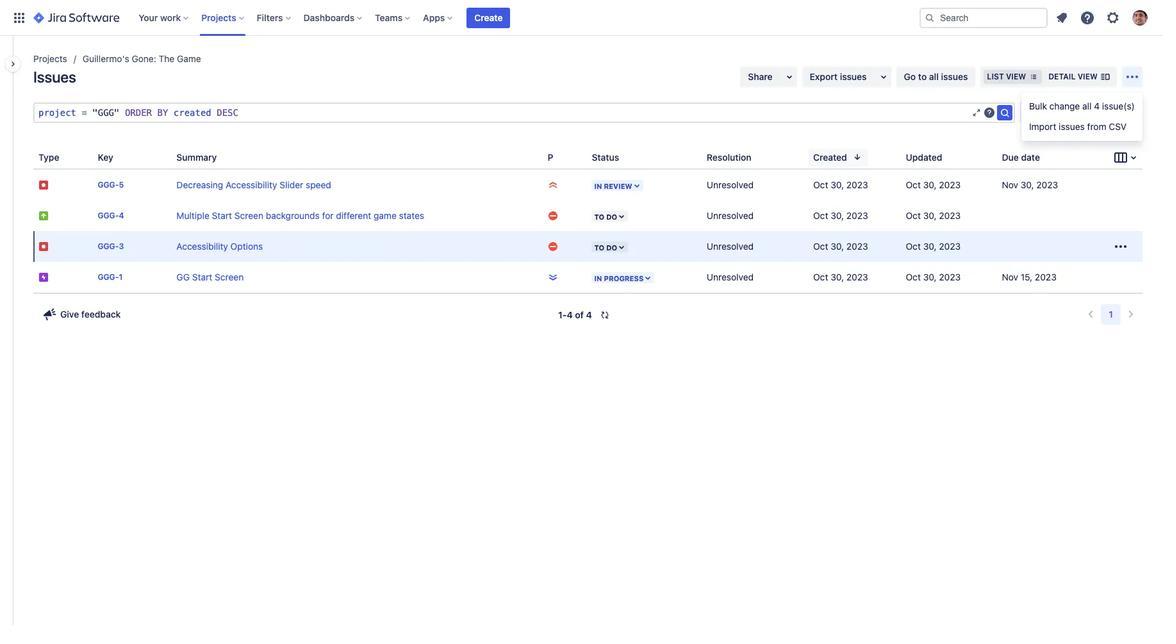 Task type: locate. For each thing, give the bounding box(es) containing it.
2 nov from the top
[[1002, 272, 1019, 283]]

ggg- down ggg-5 link
[[98, 211, 119, 221]]

4 drag column image from the left
[[997, 150, 1013, 165]]

export issues button
[[802, 67, 891, 87]]

drag column image for type
[[33, 150, 49, 165]]

0 horizontal spatial issues
[[840, 71, 867, 82]]

1 horizontal spatial sort in ascending order image
[[1046, 152, 1056, 162]]

created
[[174, 108, 211, 118]]

speed
[[306, 180, 331, 190]]

4 left of
[[567, 310, 573, 321]]

gg start screen
[[177, 272, 244, 283]]

ggg- down key button
[[98, 180, 119, 190]]

0 vertical spatial start
[[212, 210, 232, 221]]

drag column image inside the created button
[[808, 150, 824, 165]]

row up medium high image
[[33, 201, 1143, 231]]

4 inside issues element
[[119, 211, 124, 221]]

search image
[[998, 105, 1013, 121]]

projects for projects popup button
[[201, 12, 236, 23]]

sort in ascending order image inside due date "button"
[[1046, 152, 1056, 162]]

1 vertical spatial nov
[[1002, 272, 1019, 283]]

drag column image inside updated button
[[901, 150, 916, 165]]

2 view from the left
[[1078, 72, 1098, 81]]

0 horizontal spatial sort in ascending order image
[[757, 152, 767, 162]]

by
[[157, 108, 168, 118]]

list
[[988, 72, 1004, 81]]

game
[[177, 53, 201, 64]]

Search field
[[920, 7, 1048, 28]]

0 vertical spatial projects
[[201, 12, 236, 23]]

row up "lowest" icon
[[33, 231, 1143, 262]]

search image
[[925, 13, 935, 23]]

4 unresolved from the top
[[707, 272, 754, 283]]

1 sort in ascending order image from the left
[[757, 152, 767, 162]]

accessibility left the slider
[[226, 180, 277, 190]]

4 drag column image from the left
[[808, 150, 824, 165]]

4 ggg- from the top
[[98, 273, 119, 282]]

ggg- for accessibility options
[[98, 242, 119, 252]]

4 up from
[[1094, 101, 1100, 112]]

settings image
[[1106, 10, 1121, 25]]

nov 15, 2023
[[1002, 272, 1057, 283]]

screen for gg
[[215, 272, 244, 283]]

project = "ggg" order by created desc
[[38, 108, 238, 118]]

accessibility up gg start screen link at the top left
[[177, 241, 228, 252]]

banner
[[0, 0, 1164, 36]]

guillermo's
[[83, 53, 129, 64]]

ggg- for multiple start screen backgrounds for different game states
[[98, 211, 119, 221]]

issues right "to"
[[941, 71, 968, 82]]

drag column image for summary
[[171, 150, 187, 165]]

sort in ascending order image right date
[[1046, 152, 1056, 162]]

1 vertical spatial projects
[[33, 53, 67, 64]]

4 up 3
[[119, 211, 124, 221]]

nov down due
[[1002, 180, 1019, 190]]

issues for import issues from csv
[[1059, 121, 1085, 132]]

guillermo's gone: the game
[[83, 53, 201, 64]]

1 inside row
[[119, 273, 123, 282]]

group
[[1022, 92, 1143, 141]]

4 row from the top
[[33, 262, 1143, 293]]

editor image
[[972, 108, 982, 118]]

0 horizontal spatial projects
[[33, 53, 67, 64]]

ggg- for gg start screen
[[98, 273, 119, 282]]

1 vertical spatial 1
[[1109, 309, 1114, 320]]

epic image
[[38, 272, 49, 283]]

bug image
[[38, 180, 49, 190], [38, 242, 49, 252]]

0 horizontal spatial 1
[[119, 273, 123, 282]]

1 view from the left
[[1006, 72, 1027, 81]]

nov left 15,
[[1002, 272, 1019, 283]]

drag column image for created
[[808, 150, 824, 165]]

detail view
[[1049, 72, 1098, 81]]

2 ggg- from the top
[[98, 211, 119, 221]]

ggg-5
[[98, 180, 124, 190]]

decreasing
[[177, 180, 223, 190]]

1 drag column image from the left
[[33, 150, 49, 165]]

1 drag column image from the left
[[93, 150, 108, 165]]

JQL query field
[[35, 104, 972, 122]]

ggg- for decreasing accessibility slider speed
[[98, 180, 119, 190]]

type
[[38, 152, 59, 163]]

import and bulk change issues image
[[1125, 69, 1140, 85]]

sort in ascending order image
[[757, 152, 767, 162], [1046, 152, 1056, 162]]

ggg- up ggg-1 link
[[98, 242, 119, 252]]

guillermo's gone: the game link
[[83, 51, 201, 67]]

bulk change all 4 issue(s) link
[[1022, 96, 1143, 117]]

export
[[810, 71, 838, 82]]

drag column image left sorted in descending order image
[[808, 150, 824, 165]]

1 row from the top
[[33, 170, 1143, 201]]

5 drag column image from the left
[[901, 150, 916, 165]]

3 drag column image from the left
[[702, 150, 717, 165]]

1 horizontal spatial all
[[1083, 101, 1092, 112]]

improvement image
[[38, 211, 49, 221]]

accessibility
[[226, 180, 277, 190], [177, 241, 228, 252]]

slider
[[280, 180, 303, 190]]

bulk
[[1030, 101, 1047, 112]]

2 drag column image from the left
[[543, 150, 558, 165]]

issues inside button
[[840, 71, 867, 82]]

1 bug image from the top
[[38, 180, 49, 190]]

chevron down icon image
[[1126, 150, 1142, 165]]

screen
[[235, 210, 264, 221], [215, 272, 244, 283]]

bug image down type
[[38, 180, 49, 190]]

drag column image down project
[[33, 150, 49, 165]]

row
[[33, 170, 1143, 201], [33, 201, 1143, 231], [33, 231, 1143, 262], [33, 262, 1143, 293]]

oct 30, 2023
[[814, 180, 868, 190], [906, 180, 961, 190], [814, 210, 868, 221], [906, 210, 961, 221], [814, 241, 868, 252], [906, 241, 961, 252], [814, 272, 868, 283], [906, 272, 961, 283]]

unresolved
[[707, 180, 754, 190], [707, 210, 754, 221], [707, 241, 754, 252], [707, 272, 754, 283]]

from
[[1088, 121, 1107, 132]]

for
[[322, 210, 334, 221]]

share
[[748, 71, 773, 82]]

go
[[904, 71, 916, 82]]

open share dialog image
[[782, 69, 797, 85]]

oct
[[814, 180, 829, 190], [906, 180, 921, 190], [814, 210, 829, 221], [906, 210, 921, 221], [814, 241, 829, 252], [906, 241, 921, 252], [814, 272, 829, 283], [906, 272, 921, 283]]

projects right work
[[201, 12, 236, 23]]

2 bug image from the top
[[38, 242, 49, 252]]

drag column image inside summary button
[[171, 150, 187, 165]]

ggg- down "ggg-3"
[[98, 273, 119, 282]]

drag column image up decreasing
[[171, 150, 187, 165]]

issues
[[840, 71, 867, 82], [941, 71, 968, 82], [1059, 121, 1085, 132]]

bug image down 'improvement' image
[[38, 242, 49, 252]]

multiple start screen backgrounds for different game states link
[[177, 210, 424, 221]]

0 vertical spatial bug image
[[38, 180, 49, 190]]

drag column image inside the resolution button
[[702, 150, 717, 165]]

1 unresolved from the top
[[707, 180, 754, 190]]

all inside group
[[1083, 101, 1092, 112]]

2 horizontal spatial issues
[[1059, 121, 1085, 132]]

drag column image inside status button
[[587, 150, 602, 165]]

issues down filter
[[1059, 121, 1085, 132]]

drag column image inside type button
[[33, 150, 49, 165]]

1 horizontal spatial view
[[1078, 72, 1098, 81]]

sort in ascending order image right the resolution
[[757, 152, 767, 162]]

your work
[[139, 12, 181, 23]]

1-4 of 4
[[558, 310, 592, 321]]

key
[[98, 152, 113, 163]]

projects
[[201, 12, 236, 23], [33, 53, 67, 64]]

filters
[[257, 12, 283, 23]]

due
[[1002, 152, 1019, 163]]

all up import issues from csv link
[[1083, 101, 1092, 112]]

jira software image
[[33, 10, 119, 25], [33, 10, 119, 25]]

issues right export
[[840, 71, 867, 82]]

3 ggg- from the top
[[98, 242, 119, 252]]

row containing gg start screen
[[33, 262, 1143, 293]]

ggg-
[[98, 180, 119, 190], [98, 211, 119, 221], [98, 242, 119, 252], [98, 273, 119, 282]]

2 unresolved from the top
[[707, 210, 754, 221]]

screen down the accessibility options link
[[215, 272, 244, 283]]

0 horizontal spatial view
[[1006, 72, 1027, 81]]

unresolved for gg start screen
[[707, 272, 754, 283]]

drag column image for resolution
[[702, 150, 717, 165]]

your
[[139, 12, 158, 23]]

2 sort in ascending order image from the left
[[1046, 152, 1056, 162]]

issues inside group
[[1059, 121, 1085, 132]]

drag column image right sorted in descending order image
[[901, 150, 916, 165]]

drag column image
[[33, 150, 49, 165], [171, 150, 187, 165], [587, 150, 602, 165], [808, 150, 824, 165], [901, 150, 916, 165]]

1 vertical spatial screen
[[215, 272, 244, 283]]

view right detail
[[1078, 72, 1098, 81]]

screen up options
[[235, 210, 264, 221]]

share button
[[741, 67, 797, 87]]

3 drag column image from the left
[[587, 150, 602, 165]]

drag column image inside p "button"
[[543, 150, 558, 165]]

view
[[1006, 72, 1027, 81], [1078, 72, 1098, 81]]

1 vertical spatial start
[[192, 272, 212, 283]]

view right list
[[1006, 72, 1027, 81]]

work
[[160, 12, 181, 23]]

row up of
[[33, 262, 1143, 293]]

row down status
[[33, 170, 1143, 201]]

1-
[[558, 310, 567, 321]]

projects inside popup button
[[201, 12, 236, 23]]

unresolved for multiple start screen backgrounds for different game states
[[707, 210, 754, 221]]

1 vertical spatial all
[[1083, 101, 1092, 112]]

created
[[814, 152, 847, 163]]

start right multiple
[[212, 210, 232, 221]]

drag column image inside due date "button"
[[997, 150, 1013, 165]]

30,
[[831, 180, 844, 190], [924, 180, 937, 190], [1021, 180, 1034, 190], [831, 210, 844, 221], [924, 210, 937, 221], [831, 241, 844, 252], [924, 241, 937, 252], [831, 272, 844, 283], [924, 272, 937, 283]]

3 row from the top
[[33, 231, 1143, 262]]

2 drag column image from the left
[[171, 150, 187, 165]]

project
[[38, 108, 76, 118]]

open export issues dropdown image
[[876, 69, 891, 85]]

drag column image
[[93, 150, 108, 165], [543, 150, 558, 165], [702, 150, 717, 165], [997, 150, 1013, 165]]

order
[[125, 108, 152, 118]]

primary element
[[8, 0, 920, 36]]

1 ggg- from the top
[[98, 180, 119, 190]]

states
[[399, 210, 424, 221]]

bug image for accessibility
[[38, 242, 49, 252]]

help image
[[1080, 10, 1096, 25]]

2 row from the top
[[33, 201, 1143, 231]]

apps button
[[419, 7, 458, 28]]

import issues from csv link
[[1022, 117, 1143, 137]]

1 inside button
[[1109, 309, 1114, 320]]

projects up issues
[[33, 53, 67, 64]]

your profile and settings image
[[1133, 10, 1148, 25]]

go to all issues link
[[897, 67, 976, 87]]

sort in ascending order image inside the resolution button
[[757, 152, 767, 162]]

board icon image
[[1114, 150, 1129, 165]]

ggg-1
[[98, 273, 123, 282]]

nov
[[1002, 180, 1019, 190], [1002, 272, 1019, 283]]

resolution button
[[702, 148, 772, 166]]

drag column image right p "button"
[[587, 150, 602, 165]]

1 nov from the top
[[1002, 180, 1019, 190]]

4
[[1094, 101, 1100, 112], [119, 211, 124, 221], [567, 310, 573, 321], [586, 310, 592, 321]]

lowest image
[[548, 272, 558, 283]]

drag column image inside key button
[[93, 150, 108, 165]]

1 horizontal spatial projects
[[201, 12, 236, 23]]

1 vertical spatial bug image
[[38, 242, 49, 252]]

0 vertical spatial 1
[[119, 273, 123, 282]]

all
[[930, 71, 939, 82], [1083, 101, 1092, 112]]

start right gg at the left top of the page
[[192, 272, 212, 283]]

game
[[374, 210, 397, 221]]

5
[[119, 180, 124, 190]]

give feedback
[[60, 309, 121, 320]]

the
[[159, 53, 175, 64]]

1 horizontal spatial 1
[[1109, 309, 1114, 320]]

to
[[919, 71, 927, 82]]

0 horizontal spatial all
[[930, 71, 939, 82]]

0 vertical spatial nov
[[1002, 180, 1019, 190]]

0 vertical spatial all
[[930, 71, 939, 82]]

bug image for decreasing
[[38, 180, 49, 190]]

all for issues
[[930, 71, 939, 82]]

3 unresolved from the top
[[707, 241, 754, 252]]

0 vertical spatial screen
[[235, 210, 264, 221]]

all right "to"
[[930, 71, 939, 82]]



Task type: vqa. For each thing, say whether or not it's contained in the screenshot.
Task corresponding to Shiba Task Force Software project
no



Task type: describe. For each thing, give the bounding box(es) containing it.
drag column image for key
[[93, 150, 108, 165]]

issue operations menu image
[[1114, 239, 1129, 255]]

save
[[1029, 107, 1050, 118]]

nov for nov 30, 2023
[[1002, 180, 1019, 190]]

start for gg
[[192, 272, 212, 283]]

csv
[[1109, 121, 1127, 132]]

status
[[592, 152, 619, 163]]

syntax help image
[[985, 108, 995, 118]]

go to all issues
[[904, 71, 968, 82]]

import
[[1030, 121, 1057, 132]]

refresh image
[[600, 310, 610, 321]]

teams button
[[371, 7, 416, 28]]

drag column image for due date
[[997, 150, 1013, 165]]

gg
[[177, 272, 190, 283]]

gone:
[[132, 53, 156, 64]]

issues for export issues
[[840, 71, 867, 82]]

import issues from csv
[[1030, 121, 1127, 132]]

ggg-3 link
[[98, 242, 124, 252]]

create
[[475, 12, 503, 23]]

filters button
[[253, 7, 296, 28]]

start for multiple
[[212, 210, 232, 221]]

decreasing accessibility slider speed
[[177, 180, 331, 190]]

row containing multiple start screen backgrounds for different game states
[[33, 201, 1143, 231]]

15,
[[1021, 272, 1033, 283]]

appswitcher icon image
[[12, 10, 27, 25]]

apps
[[423, 12, 445, 23]]

dashboards
[[304, 12, 355, 23]]

export issues
[[810, 71, 867, 82]]

sorted in descending order image
[[853, 152, 863, 162]]

drag column image for p
[[543, 150, 558, 165]]

screen for multiple
[[235, 210, 264, 221]]

3
[[119, 242, 124, 252]]

status button
[[587, 148, 640, 166]]

"ggg"
[[93, 108, 120, 118]]

projects button
[[198, 7, 249, 28]]

decreasing accessibility slider speed link
[[177, 180, 331, 190]]

notifications image
[[1055, 10, 1070, 25]]

projects link
[[33, 51, 67, 67]]

drag column image for updated
[[901, 150, 916, 165]]

due date button
[[997, 148, 1061, 166]]

give
[[60, 309, 79, 320]]

0 vertical spatial accessibility
[[226, 180, 277, 190]]

view for detail view
[[1078, 72, 1098, 81]]

4 right of
[[586, 310, 592, 321]]

create button
[[467, 7, 511, 28]]

4 inside group
[[1094, 101, 1100, 112]]

projects for projects link
[[33, 53, 67, 64]]

your work button
[[135, 7, 194, 28]]

issue(s)
[[1103, 101, 1135, 112]]

row containing decreasing accessibility slider speed
[[33, 170, 1143, 201]]

all for 4
[[1083, 101, 1092, 112]]

1 vertical spatial accessibility
[[177, 241, 228, 252]]

gg start screen link
[[177, 272, 244, 283]]

multiple start screen backgrounds for different game states
[[177, 210, 424, 221]]

ggg-3
[[98, 242, 124, 252]]

1 horizontal spatial issues
[[941, 71, 968, 82]]

sidebar navigation image
[[0, 51, 28, 77]]

medium high image
[[548, 211, 558, 221]]

p
[[548, 152, 554, 163]]

type button
[[33, 148, 80, 166]]

group containing bulk change all 4 issue(s)
[[1022, 92, 1143, 141]]

updated
[[906, 152, 943, 163]]

give feedback button
[[35, 305, 128, 325]]

basic
[[1088, 108, 1112, 117]]

jql
[[1122, 108, 1137, 117]]

nov for nov 15, 2023
[[1002, 272, 1019, 283]]

detail
[[1049, 72, 1076, 81]]

accessibility options
[[177, 241, 263, 252]]

ggg-4
[[98, 211, 124, 221]]

unresolved for accessibility options
[[707, 241, 754, 252]]

backgrounds
[[266, 210, 320, 221]]

highest image
[[548, 180, 558, 190]]

ggg-5 link
[[98, 180, 124, 190]]

updated button
[[901, 148, 963, 166]]

=
[[82, 108, 87, 118]]

feedback
[[81, 309, 121, 320]]

filter
[[1052, 107, 1072, 118]]

accessibility options link
[[177, 241, 263, 252]]

list view
[[988, 72, 1027, 81]]

ggg-1 link
[[98, 273, 123, 282]]

row containing accessibility options
[[33, 231, 1143, 262]]

of
[[575, 310, 584, 321]]

medium high image
[[548, 242, 558, 252]]

issues
[[33, 68, 76, 86]]

different
[[336, 210, 371, 221]]

desc
[[217, 108, 238, 118]]

drag column image for status
[[587, 150, 602, 165]]

1 button
[[1102, 305, 1121, 325]]

view for list view
[[1006, 72, 1027, 81]]

save filter
[[1029, 107, 1072, 118]]

options
[[231, 241, 263, 252]]

dashboards button
[[300, 7, 367, 28]]

sort in ascending order image for due date
[[1046, 152, 1056, 162]]

unresolved for decreasing accessibility slider speed
[[707, 180, 754, 190]]

nov 30, 2023
[[1002, 180, 1059, 190]]

change
[[1050, 101, 1080, 112]]

summary
[[177, 152, 217, 163]]

issues element
[[33, 146, 1143, 293]]

sort in ascending order image for resolution
[[757, 152, 767, 162]]

created button
[[808, 148, 868, 166]]

summary button
[[171, 148, 237, 166]]

multiple
[[177, 210, 210, 221]]

banner containing your work
[[0, 0, 1164, 36]]

ggg-4 link
[[98, 211, 124, 221]]

p button
[[543, 148, 574, 166]]

date
[[1022, 152, 1040, 163]]



